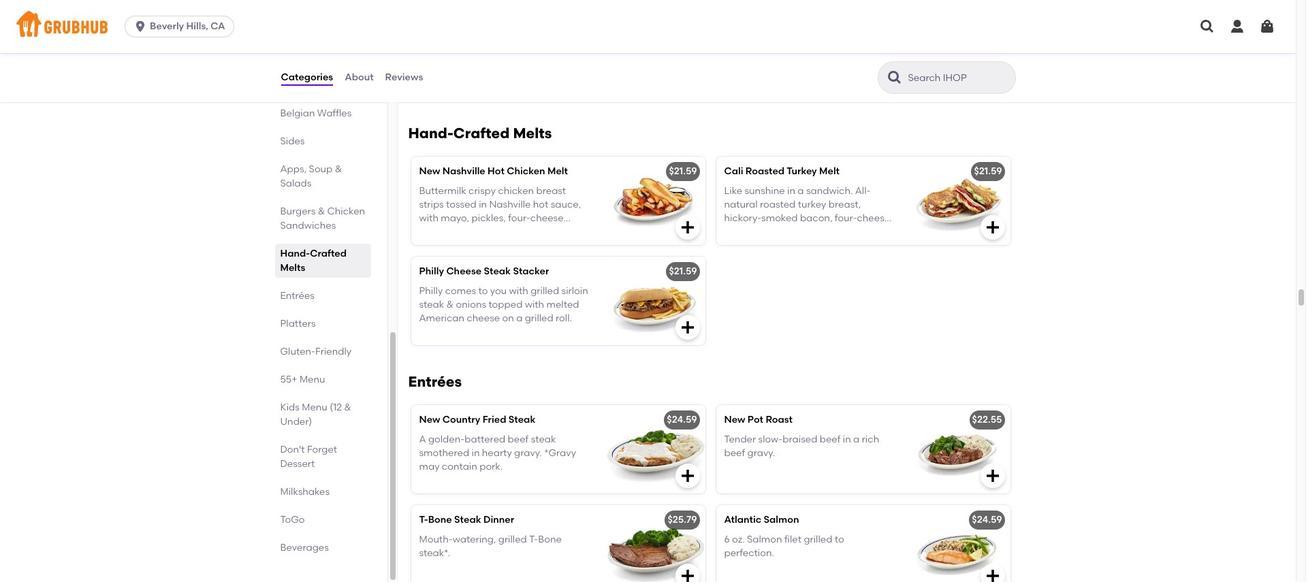 Task type: describe. For each thing, give the bounding box(es) containing it.
turkey
[[787, 166, 817, 177]]

0 vertical spatial entrées
[[280, 290, 315, 302]]

onion
[[440, 50, 466, 61]]

a inside tender slow-braised beef in a rich beef gravy.
[[853, 433, 860, 445]]

svg image for philly cheese steak stacker
[[679, 320, 696, 336]]

menu for kids
[[302, 402, 327, 413]]

steak for stacker
[[484, 266, 511, 277]]

mouth-watering, grilled t-bone steak*.
[[419, 534, 562, 559]]

grilled inside the 6 oz. salmon filet grilled to perfection.
[[804, 534, 832, 545]]

burgers
[[280, 206, 316, 217]]

0 horizontal spatial bone
[[428, 514, 452, 526]]

hickory-
[[495, 50, 532, 61]]

new for hand-crafted melts
[[419, 166, 440, 177]]

svg image for new country fried steak
[[679, 468, 696, 484]]

a golden-battered beef steak smothered in hearty gravy.  *gravy may contain pork.
[[419, 433, 576, 473]]

sirloin
[[561, 285, 588, 297]]

6 oz. salmon filet grilled to perfection.
[[724, 534, 844, 559]]

braised
[[783, 433, 817, 445]]

0 vertical spatial crafted
[[453, 125, 510, 142]]

atlantic salmon image
[[908, 505, 1010, 582]]

$25.79
[[668, 514, 697, 526]]

salmon inside the 6 oz. salmon filet grilled to perfection.
[[747, 534, 782, 545]]

hills,
[[186, 20, 208, 32]]

was
[[539, 36, 558, 47]]

about button
[[344, 53, 374, 102]]

friendly
[[315, 346, 351, 358]]

soup
[[309, 163, 333, 175]]

sandwiches
[[280, 220, 336, 232]]

new for entrées
[[419, 414, 440, 426]]

$22.55
[[972, 414, 1002, 426]]

the
[[498, 36, 514, 47]]

nashville
[[442, 166, 485, 177]]

gluten-friendly
[[280, 346, 351, 358]]

beef for steak
[[508, 433, 529, 445]]

svg image inside the beverly hills, ca button
[[134, 20, 147, 33]]

beverages
[[280, 542, 329, 554]]

categories
[[281, 71, 333, 83]]

1 horizontal spatial melts
[[513, 125, 552, 142]]

$24.59 for a golden-battered beef steak smothered in hearty gravy.  *gravy may contain pork.
[[667, 414, 697, 426]]

this may be how the west was won. two onion rings, hickory-smoked bacon, american cheese, lettuce, tomato & tangy bbq sauce. button
[[411, 8, 705, 96]]

in inside tender slow-braised beef in a rich beef gravy.
[[843, 433, 851, 445]]

fried
[[483, 414, 506, 426]]

philly for philly comes to you with grilled sirloin steak & onions topped with melted american cheese on a grilled roll.
[[419, 285, 443, 297]]

grilled left roll.
[[525, 313, 553, 324]]

under)
[[280, 416, 312, 428]]

steak for dinner
[[454, 514, 481, 526]]

6
[[724, 534, 730, 545]]

1 horizontal spatial beef
[[724, 447, 745, 459]]

cali
[[724, 166, 743, 177]]

tender slow-braised beef in a rich beef gravy.
[[724, 433, 879, 459]]

$21.59 for cali roasted turkey melt
[[974, 166, 1002, 177]]

don't
[[280, 444, 305, 456]]

dinner
[[483, 514, 514, 526]]

belgian
[[280, 108, 315, 119]]

in inside a golden-battered beef steak smothered in hearty gravy.  *gravy may contain pork.
[[472, 447, 480, 459]]

a inside philly comes to you with grilled sirloin steak & onions topped with melted american cheese on a grilled roll.
[[516, 313, 523, 324]]

philly comes to you with grilled sirloin steak & onions topped with melted american cheese on a grilled roll.
[[419, 285, 588, 324]]

perfection.
[[724, 547, 774, 559]]

how
[[477, 36, 496, 47]]

jalapeño kick image
[[908, 8, 1010, 96]]

t-bone steak dinner image
[[603, 505, 705, 582]]

beverly hills, ca
[[150, 20, 225, 32]]

oz.
[[732, 534, 745, 545]]

salads
[[280, 178, 311, 189]]

kids menu (12 & under)
[[280, 402, 351, 428]]

roast
[[766, 414, 793, 426]]

new pot roast
[[724, 414, 793, 426]]

kids
[[280, 402, 300, 413]]

menu for 55+
[[300, 374, 325, 385]]

battered
[[465, 433, 505, 445]]

*gravy
[[544, 447, 576, 459]]

togo
[[280, 514, 305, 526]]

1 horizontal spatial hand-
[[408, 125, 453, 142]]

cheese,
[[501, 63, 537, 75]]

rings,
[[468, 50, 493, 61]]

atlantic salmon
[[724, 514, 799, 526]]

hot
[[488, 166, 505, 177]]

slow-
[[758, 433, 783, 445]]

new up tender
[[724, 414, 745, 426]]

apps,
[[280, 163, 307, 175]]

bacon,
[[419, 63, 452, 75]]

be
[[463, 36, 475, 47]]

new pot roast image
[[908, 405, 1010, 494]]

beverly
[[150, 20, 184, 32]]

(12
[[330, 402, 342, 413]]

grilled up the "melted"
[[531, 285, 559, 297]]

onions
[[456, 299, 486, 310]]

2 melt from the left
[[819, 166, 840, 177]]

west
[[516, 36, 537, 47]]

tangy
[[465, 77, 492, 89]]

0 horizontal spatial hand-crafted melts
[[280, 248, 347, 274]]

country
[[442, 414, 480, 426]]

55+
[[280, 374, 297, 385]]

new country fried steak
[[419, 414, 535, 426]]

american inside philly comes to you with grilled sirloin steak & onions topped with melted american cheese on a grilled roll.
[[419, 313, 465, 324]]

comes
[[445, 285, 476, 297]]

two
[[419, 50, 438, 61]]

this may be how the west was won. two onion rings, hickory-smoked bacon, american cheese, lettuce, tomato & tangy bbq sauce.
[[419, 36, 582, 89]]

sauce.
[[517, 77, 547, 89]]



Task type: locate. For each thing, give the bounding box(es) containing it.
lettuce,
[[539, 63, 574, 75]]

don't forget dessert
[[280, 444, 337, 470]]

a
[[419, 433, 426, 445]]

about
[[345, 71, 374, 83]]

roll.
[[556, 313, 572, 324]]

1 vertical spatial $24.59
[[972, 514, 1002, 526]]

categories button
[[280, 53, 334, 102]]

1 vertical spatial steak
[[509, 414, 535, 426]]

crafted inside the hand-crafted melts
[[310, 248, 347, 259]]

menu left (12
[[302, 402, 327, 413]]

1 melt from the left
[[547, 166, 568, 177]]

1 vertical spatial chicken
[[327, 206, 365, 217]]

t- right the watering,
[[529, 534, 538, 545]]

0 vertical spatial philly
[[419, 266, 444, 277]]

steak
[[419, 299, 444, 310], [531, 433, 556, 445]]

menu inside kids menu (12 & under)
[[302, 402, 327, 413]]

bbq
[[494, 77, 515, 89]]

1 vertical spatial to
[[835, 534, 844, 545]]

melts down the sandwiches
[[280, 262, 305, 274]]

$24.59
[[667, 414, 697, 426], [972, 514, 1002, 526]]

entrées up country
[[408, 373, 462, 390]]

rich
[[862, 433, 879, 445]]

0 vertical spatial with
[[509, 285, 528, 297]]

& right (12
[[344, 402, 351, 413]]

apps, soup & salads
[[280, 163, 342, 189]]

may inside a golden-battered beef steak smothered in hearty gravy.  *gravy may contain pork.
[[419, 461, 440, 473]]

may up onion
[[440, 36, 460, 47]]

a right on in the left of the page
[[516, 313, 523, 324]]

1 vertical spatial bone
[[538, 534, 562, 545]]

you
[[490, 285, 507, 297]]

& inside kids menu (12 & under)
[[344, 402, 351, 413]]

hand-
[[408, 125, 453, 142], [280, 248, 310, 259]]

stacker
[[513, 266, 549, 277]]

milkshakes
[[280, 486, 330, 498]]

salmon up filet
[[764, 514, 799, 526]]

0 vertical spatial steak
[[419, 299, 444, 310]]

1 vertical spatial crafted
[[310, 248, 347, 259]]

beef inside a golden-battered beef steak smothered in hearty gravy.  *gravy may contain pork.
[[508, 433, 529, 445]]

hearty
[[482, 447, 512, 459]]

t-
[[419, 514, 428, 526], [529, 534, 538, 545]]

house-
[[280, 93, 313, 105]]

55+ menu
[[280, 374, 325, 385]]

crafted down the sandwiches
[[310, 248, 347, 259]]

gravy. inside tender slow-braised beef in a rich beef gravy.
[[747, 447, 775, 459]]

search icon image
[[886, 69, 903, 86]]

0 horizontal spatial beef
[[508, 433, 529, 445]]

grilled right filet
[[804, 534, 832, 545]]

philly
[[419, 266, 444, 277], [419, 285, 443, 297]]

to
[[478, 285, 488, 297], [835, 534, 844, 545]]

pork.
[[480, 461, 503, 473]]

melt right turkey
[[819, 166, 840, 177]]

grilled down dinner
[[498, 534, 527, 545]]

hand-crafted melts up new nashville hot chicken melt
[[408, 125, 552, 142]]

sides
[[280, 136, 305, 147]]

new up a on the left of page
[[419, 414, 440, 426]]

1 vertical spatial melts
[[280, 262, 305, 274]]

chicken right hot
[[507, 166, 545, 177]]

philly left comes
[[419, 285, 443, 297]]

0 vertical spatial hand-crafted melts
[[408, 125, 552, 142]]

filet
[[784, 534, 802, 545]]

1 vertical spatial entrées
[[408, 373, 462, 390]]

tomato
[[419, 77, 454, 89]]

salmon down atlantic salmon
[[747, 534, 782, 545]]

beef down tender
[[724, 447, 745, 459]]

0 horizontal spatial melts
[[280, 262, 305, 274]]

chicken inside 'burgers & chicken sandwiches'
[[327, 206, 365, 217]]

2 philly from the top
[[419, 285, 443, 297]]

0 horizontal spatial melt
[[547, 166, 568, 177]]

0 vertical spatial may
[[440, 36, 460, 47]]

0 vertical spatial melts
[[513, 125, 552, 142]]

steak left onions
[[419, 299, 444, 310]]

1 horizontal spatial $24.59
[[972, 514, 1002, 526]]

1 gravy. from the left
[[514, 447, 542, 459]]

philly left cheese
[[419, 266, 444, 277]]

svg image for new pot roast
[[984, 468, 1001, 484]]

a left rich
[[853, 433, 860, 445]]

0 horizontal spatial steak
[[419, 299, 444, 310]]

salmon
[[764, 514, 799, 526], [747, 534, 782, 545]]

hand-crafted melts
[[408, 125, 552, 142], [280, 248, 347, 274]]

t-bone steak dinner
[[419, 514, 514, 526]]

to right filet
[[835, 534, 844, 545]]

hand- down the sandwiches
[[280, 248, 310, 259]]

1 vertical spatial salmon
[[747, 534, 782, 545]]

may down "smothered"
[[419, 461, 440, 473]]

1 horizontal spatial to
[[835, 534, 844, 545]]

new nashville hot chicken melt
[[419, 166, 568, 177]]

steak up the you
[[484, 266, 511, 277]]

american up tangy
[[454, 63, 499, 75]]

0 horizontal spatial a
[[516, 313, 523, 324]]

smoked
[[532, 50, 569, 61]]

& down comes
[[446, 299, 454, 310]]

in down "battered"
[[472, 447, 480, 459]]

1 horizontal spatial a
[[853, 433, 860, 445]]

svg image for new nashville hot chicken melt
[[679, 219, 696, 236]]

this
[[419, 36, 438, 47]]

new country fried steak image
[[603, 405, 705, 494]]

to inside philly comes to you with grilled sirloin steak & onions topped with melted american cheese on a grilled roll.
[[478, 285, 488, 297]]

main navigation navigation
[[0, 0, 1296, 53]]

0 horizontal spatial t-
[[419, 514, 428, 526]]

cowboy bbq image
[[603, 8, 705, 96]]

1 horizontal spatial chicken
[[507, 166, 545, 177]]

1 horizontal spatial crafted
[[453, 125, 510, 142]]

grilled
[[531, 285, 559, 297], [525, 313, 553, 324], [498, 534, 527, 545], [804, 534, 832, 545]]

cali roasted turkey melt image
[[908, 157, 1010, 245]]

0 horizontal spatial entrées
[[280, 290, 315, 302]]

0 vertical spatial chicken
[[507, 166, 545, 177]]

crafted up new nashville hot chicken melt
[[453, 125, 510, 142]]

pot
[[748, 414, 763, 426]]

gravy. down slow-
[[747, 447, 775, 459]]

cheese
[[467, 313, 500, 324]]

melted
[[546, 299, 579, 310]]

reviews
[[385, 71, 423, 83]]

gravy. for beef
[[747, 447, 775, 459]]

$24.59 for 6 oz. salmon filet grilled to perfection.
[[972, 514, 1002, 526]]

0 horizontal spatial chicken
[[327, 206, 365, 217]]

t- inside mouth-watering, grilled t-bone steak*.
[[529, 534, 538, 545]]

topped
[[489, 299, 523, 310]]

Search IHOP search field
[[907, 72, 1011, 84]]

1 vertical spatial menu
[[302, 402, 327, 413]]

mouth-
[[419, 534, 453, 545]]

melts down 'sauce.'
[[513, 125, 552, 142]]

0 vertical spatial bone
[[428, 514, 452, 526]]

2 gravy. from the left
[[747, 447, 775, 459]]

2 horizontal spatial beef
[[820, 433, 841, 445]]

with up topped on the left of page
[[509, 285, 528, 297]]

new left "nashville"
[[419, 166, 440, 177]]

hand- up "nashville"
[[408, 125, 453, 142]]

svg image
[[1199, 18, 1216, 35], [1229, 18, 1245, 35], [1259, 18, 1275, 35], [984, 219, 1001, 236], [679, 568, 696, 582], [984, 568, 1001, 582]]

steak right fried
[[509, 414, 535, 426]]

waffles
[[317, 108, 352, 119]]

to left the you
[[478, 285, 488, 297]]

beef for in
[[820, 433, 841, 445]]

new
[[419, 166, 440, 177], [419, 414, 440, 426], [724, 414, 745, 426]]

reviews button
[[384, 53, 424, 102]]

$21.59
[[669, 166, 697, 177], [974, 166, 1002, 177], [669, 266, 697, 277]]

burgers & chicken sandwiches
[[280, 206, 365, 232]]

1 horizontal spatial steak
[[531, 433, 556, 445]]

chicken
[[507, 166, 545, 177], [327, 206, 365, 217]]

gluten-
[[280, 346, 315, 358]]

dessert
[[280, 458, 315, 470]]

made
[[313, 93, 340, 105]]

house-made belgian waffles
[[280, 93, 352, 119]]

1 vertical spatial with
[[525, 299, 544, 310]]

$21.59 for philly cheese steak stacker
[[669, 266, 697, 277]]

hand-crafted melts down the sandwiches
[[280, 248, 347, 274]]

steak inside a golden-battered beef steak smothered in hearty gravy.  *gravy may contain pork.
[[531, 433, 556, 445]]

0 vertical spatial a
[[516, 313, 523, 324]]

0 horizontal spatial hand-
[[280, 248, 310, 259]]

american inside this may be how the west was won. two onion rings, hickory-smoked bacon, american cheese, lettuce, tomato & tangy bbq sauce.
[[454, 63, 499, 75]]

svg image
[[134, 20, 147, 33], [679, 219, 696, 236], [679, 320, 696, 336], [679, 468, 696, 484], [984, 468, 1001, 484]]

philly cheese steak stacker
[[419, 266, 549, 277]]

gravy. for hearty
[[514, 447, 542, 459]]

1 vertical spatial in
[[472, 447, 480, 459]]

& inside this may be how the west was won. two onion rings, hickory-smoked bacon, american cheese, lettuce, tomato & tangy bbq sauce.
[[456, 77, 463, 89]]

1 vertical spatial hand-crafted melts
[[280, 248, 347, 274]]

0 horizontal spatial crafted
[[310, 248, 347, 259]]

0 vertical spatial steak
[[484, 266, 511, 277]]

gravy.
[[514, 447, 542, 459], [747, 447, 775, 459]]

smothered
[[419, 447, 469, 459]]

gravy. inside a golden-battered beef steak smothered in hearty gravy.  *gravy may contain pork.
[[514, 447, 542, 459]]

0 vertical spatial american
[[454, 63, 499, 75]]

1 vertical spatial steak
[[531, 433, 556, 445]]

beef up hearty
[[508, 433, 529, 445]]

may
[[440, 36, 460, 47], [419, 461, 440, 473]]

1 horizontal spatial melt
[[819, 166, 840, 177]]

0 horizontal spatial gravy.
[[514, 447, 542, 459]]

tender
[[724, 433, 756, 445]]

& inside philly comes to you with grilled sirloin steak & onions topped with melted american cheese on a grilled roll.
[[446, 299, 454, 310]]

0 vertical spatial to
[[478, 285, 488, 297]]

philly inside philly comes to you with grilled sirloin steak & onions topped with melted american cheese on a grilled roll.
[[419, 285, 443, 297]]

grilled inside mouth-watering, grilled t-bone steak*.
[[498, 534, 527, 545]]

&
[[456, 77, 463, 89], [335, 163, 342, 175], [318, 206, 325, 217], [446, 299, 454, 310], [344, 402, 351, 413]]

new nashville hot chicken melt image
[[603, 157, 705, 245]]

entrées up the platters
[[280, 290, 315, 302]]

& up the sandwiches
[[318, 206, 325, 217]]

0 vertical spatial hand-
[[408, 125, 453, 142]]

1 horizontal spatial hand-crafted melts
[[408, 125, 552, 142]]

beef right braised
[[820, 433, 841, 445]]

steak*.
[[419, 547, 450, 559]]

roasted
[[746, 166, 785, 177]]

1 vertical spatial may
[[419, 461, 440, 473]]

$21.59 for new nashville hot chicken melt
[[669, 166, 697, 177]]

with left the "melted"
[[525, 299, 544, 310]]

won.
[[560, 36, 582, 47]]

0 horizontal spatial to
[[478, 285, 488, 297]]

bone inside mouth-watering, grilled t-bone steak*.
[[538, 534, 562, 545]]

1 vertical spatial philly
[[419, 285, 443, 297]]

cheese
[[446, 266, 482, 277]]

a
[[516, 313, 523, 324], [853, 433, 860, 445]]

steak up *gravy
[[531, 433, 556, 445]]

0 vertical spatial salmon
[[764, 514, 799, 526]]

atlantic
[[724, 514, 761, 526]]

menu right the 55+
[[300, 374, 325, 385]]

0 vertical spatial $24.59
[[667, 414, 697, 426]]

1 vertical spatial hand-
[[280, 248, 310, 259]]

beverly hills, ca button
[[125, 16, 239, 37]]

steak inside philly comes to you with grilled sirloin steak & onions topped with melted american cheese on a grilled roll.
[[419, 299, 444, 310]]

melt right hot
[[547, 166, 568, 177]]

platters
[[280, 318, 316, 330]]

2 vertical spatial steak
[[454, 514, 481, 526]]

steak
[[484, 266, 511, 277], [509, 414, 535, 426], [454, 514, 481, 526]]

& left tangy
[[456, 77, 463, 89]]

1 vertical spatial a
[[853, 433, 860, 445]]

0 vertical spatial t-
[[419, 514, 428, 526]]

& inside apps, soup & salads
[[335, 163, 342, 175]]

steak up the watering,
[[454, 514, 481, 526]]

entrées
[[280, 290, 315, 302], [408, 373, 462, 390]]

1 horizontal spatial bone
[[538, 534, 562, 545]]

to inside the 6 oz. salmon filet grilled to perfection.
[[835, 534, 844, 545]]

1 horizontal spatial in
[[843, 433, 851, 445]]

with
[[509, 285, 528, 297], [525, 299, 544, 310]]

1 philly from the top
[[419, 266, 444, 277]]

chicken up the sandwiches
[[327, 206, 365, 217]]

0 horizontal spatial $24.59
[[667, 414, 697, 426]]

american
[[454, 63, 499, 75], [419, 313, 465, 324]]

contain
[[442, 461, 477, 473]]

american down onions
[[419, 313, 465, 324]]

watering,
[[453, 534, 496, 545]]

gravy. right hearty
[[514, 447, 542, 459]]

0 vertical spatial in
[[843, 433, 851, 445]]

golden-
[[428, 433, 465, 445]]

menu
[[300, 374, 325, 385], [302, 402, 327, 413]]

t- up the mouth-
[[419, 514, 428, 526]]

beef
[[508, 433, 529, 445], [820, 433, 841, 445], [724, 447, 745, 459]]

in left rich
[[843, 433, 851, 445]]

& inside 'burgers & chicken sandwiches'
[[318, 206, 325, 217]]

& right soup
[[335, 163, 342, 175]]

1 vertical spatial t-
[[529, 534, 538, 545]]

forget
[[307, 444, 337, 456]]

0 vertical spatial menu
[[300, 374, 325, 385]]

1 horizontal spatial t-
[[529, 534, 538, 545]]

philly for philly cheese steak stacker
[[419, 266, 444, 277]]

philly cheese steak stacker image
[[603, 257, 705, 345]]

1 vertical spatial american
[[419, 313, 465, 324]]

may inside this may be how the west was won. two onion rings, hickory-smoked bacon, american cheese, lettuce, tomato & tangy bbq sauce.
[[440, 36, 460, 47]]

1 horizontal spatial entrées
[[408, 373, 462, 390]]

0 horizontal spatial in
[[472, 447, 480, 459]]

1 horizontal spatial gravy.
[[747, 447, 775, 459]]



Task type: vqa. For each thing, say whether or not it's contained in the screenshot.
contain
yes



